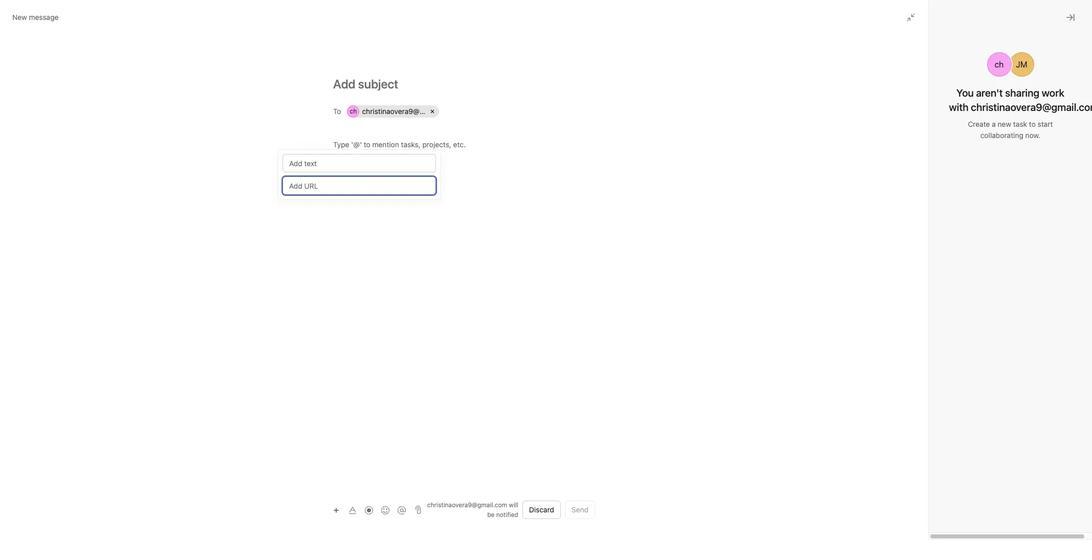 Task type: locate. For each thing, give the bounding box(es) containing it.
toolbar
[[329, 503, 411, 518]]

christinaovera9@gmail.com will be notified
[[427, 502, 518, 519], [925, 513, 1025, 531]]

Add text text field
[[283, 154, 436, 172]]

notified inside christinaovera9@gmail.com dialog
[[1003, 523, 1025, 531]]

0 horizontal spatial will
[[509, 502, 518, 509]]

close image
[[1067, 13, 1075, 21]]

1 horizontal spatial be
[[1018, 513, 1025, 521]]

task left to
[[1013, 120, 1027, 128]]

0 vertical spatial christinaovera9@gmail.com row
[[347, 105, 593, 120]]

discard
[[529, 506, 554, 514]]

1 horizontal spatial notified
[[1003, 523, 1025, 531]]

1 horizontal spatial christinaovera9@gmail.com row
[[842, 342, 1058, 357]]

add subject text field for to
[[321, 76, 608, 92]]

1 horizontal spatial add subject text field
[[816, 318, 1072, 333]]

notified
[[496, 511, 518, 519], [1003, 523, 1025, 531]]

send
[[572, 506, 589, 514]]

0 vertical spatial christinaovera9@gmail.com cell
[[347, 105, 454, 118]]

0 vertical spatial add subject text field
[[321, 76, 608, 92]]

new message
[[12, 13, 59, 21]]

0 horizontal spatial ch
[[350, 107, 357, 115]]

you
[[957, 87, 974, 99]]

0 horizontal spatial notified
[[496, 511, 518, 519]]

1 horizontal spatial add task button
[[864, 133, 1065, 152]]

1 vertical spatial add subject text field
[[816, 318, 1072, 333]]

christinaovera9@gmail.com row
[[347, 105, 593, 120], [842, 342, 1058, 357]]

1 horizontal spatial christinaovera9@gmail.com cell
[[842, 342, 948, 354]]

minimize image
[[907, 13, 915, 21]]

add task button up add text text box
[[236, 133, 437, 152]]

1 add from the left
[[326, 138, 339, 146]]

1 vertical spatial notified
[[1003, 523, 1025, 531]]

2 add task from the left
[[954, 138, 984, 146]]

add down to
[[326, 138, 339, 146]]

ch left jm
[[995, 60, 1004, 69]]

christinaovera9@gmail.com cell inside christinaovera9@gmail.com dialog
[[842, 342, 948, 354]]

ch
[[995, 60, 1004, 69], [350, 107, 357, 115]]

to
[[333, 107, 341, 115]]

0 horizontal spatial christinaovera9@gmail.com row
[[347, 105, 593, 120]]

0 horizontal spatial add task button
[[236, 133, 437, 152]]

1 vertical spatial christinaovera9@gmail.com row
[[842, 342, 1058, 357]]

task up add text text box
[[341, 138, 355, 146]]

christinaovera9@gmail.com will be notified inside christinaovera9@gmail.com dialog
[[925, 513, 1025, 531]]

1 vertical spatial christinaovera9@gmail.com cell
[[842, 342, 948, 354]]

christinaovera9@gmail.com cell
[[347, 105, 454, 118], [842, 342, 948, 354]]

0 horizontal spatial christinaovera9@gmail.com will be notified
[[427, 502, 518, 519]]

add
[[326, 138, 339, 146], [954, 138, 968, 146]]

2 horizontal spatial task
[[1013, 120, 1027, 128]]

will
[[509, 502, 518, 509], [1007, 513, 1016, 521]]

1 vertical spatial will
[[1007, 513, 1016, 521]]

add task down create
[[954, 138, 984, 146]]

0 vertical spatial will
[[509, 502, 518, 509]]

add subject text field for christinaovera9@gmail.com
[[816, 318, 1072, 333]]

add task button
[[236, 133, 437, 152], [864, 133, 1065, 152]]

add task
[[326, 138, 355, 146], [954, 138, 984, 146]]

a
[[992, 120, 996, 128]]

Add subject text field
[[321, 76, 608, 92], [816, 318, 1072, 333]]

ch right to
[[350, 107, 357, 115]]

start
[[1038, 120, 1053, 128]]

christinaovera9@gmail.com row inside dialog
[[842, 342, 1058, 357]]

1 horizontal spatial add
[[954, 138, 968, 146]]

1 horizontal spatial christinaovera9@gmail.com will be notified
[[925, 513, 1025, 531]]

be
[[487, 511, 495, 519], [1018, 513, 1025, 521]]

1 horizontal spatial will
[[1007, 513, 1016, 521]]

task
[[1013, 120, 1027, 128], [341, 138, 355, 146], [969, 138, 984, 146]]

you aren't sharing work with christinaovera9@gmail.com
[[949, 87, 1092, 113]]

0 horizontal spatial add
[[326, 138, 339, 146]]

be inside christinaovera9@gmail.com dialog
[[1018, 513, 1025, 521]]

1 vertical spatial ch
[[350, 107, 357, 115]]

add task up add text text box
[[326, 138, 355, 146]]

task down create
[[969, 138, 984, 146]]

add task button down create
[[864, 133, 1065, 152]]

send button
[[565, 501, 595, 520]]

0 horizontal spatial add task
[[326, 138, 355, 146]]

christinaovera9@gmail.com
[[362, 107, 454, 116], [857, 343, 948, 352], [427, 502, 507, 509], [925, 513, 1005, 521]]

0 vertical spatial ch
[[995, 60, 1004, 69]]

add left collaborating
[[954, 138, 968, 146]]

1 horizontal spatial add task
[[954, 138, 984, 146]]

1 add task button from the left
[[236, 133, 437, 152]]

work
[[1042, 87, 1065, 99]]

Add URL text field
[[283, 177, 436, 195]]

0 horizontal spatial add subject text field
[[321, 76, 608, 92]]

sharing
[[1005, 87, 1040, 99]]

0 horizontal spatial christinaovera9@gmail.com cell
[[347, 105, 454, 118]]

new
[[998, 120, 1012, 128]]



Task type: vqa. For each thing, say whether or not it's contained in the screenshot.
3rd Add task… button from the top of the page
no



Task type: describe. For each thing, give the bounding box(es) containing it.
1 horizontal spatial ch
[[995, 60, 1004, 69]]

sat 4
[[1074, 92, 1086, 117]]

2 add task button from the left
[[864, 133, 1065, 152]]

0 vertical spatial notified
[[496, 511, 518, 519]]

1 add task from the left
[[326, 138, 355, 146]]

to
[[1029, 120, 1036, 128]]

0 horizontal spatial task
[[341, 138, 355, 146]]

create a new task to start collaborating now.
[[968, 120, 1053, 140]]

discard button
[[522, 501, 561, 520]]

emoji image
[[381, 506, 390, 515]]

message
[[29, 13, 59, 21]]

christinaovera9@gmail.com dialog
[[816, 287, 1072, 541]]

record a video image
[[365, 506, 373, 515]]

formatting image
[[349, 506, 357, 515]]

new
[[12, 13, 27, 21]]

at mention image
[[398, 506, 406, 515]]

task inside create a new task to start collaborating now.
[[1013, 120, 1027, 128]]

with christinaovera9@gmail.com
[[949, 101, 1092, 113]]

2 add from the left
[[954, 138, 968, 146]]

will inside christinaovera9@gmail.com dialog
[[1007, 513, 1016, 521]]

4
[[1074, 105, 1080, 117]]

insert an object image
[[333, 508, 339, 514]]

0 horizontal spatial be
[[487, 511, 495, 519]]

aren't
[[976, 87, 1003, 99]]

jm
[[1016, 60, 1028, 69]]

now.
[[1026, 131, 1041, 140]]

1 horizontal spatial task
[[969, 138, 984, 146]]

ch inside cell
[[350, 107, 357, 115]]

create
[[968, 120, 990, 128]]

collaborating
[[981, 131, 1024, 140]]

sat
[[1074, 92, 1086, 100]]

christinaovera9@gmail.com cell for christinaovera9@gmail.com row inside dialog
[[842, 342, 948, 354]]

christinaovera9@gmail.com cell for the top christinaovera9@gmail.com row
[[347, 105, 454, 118]]



